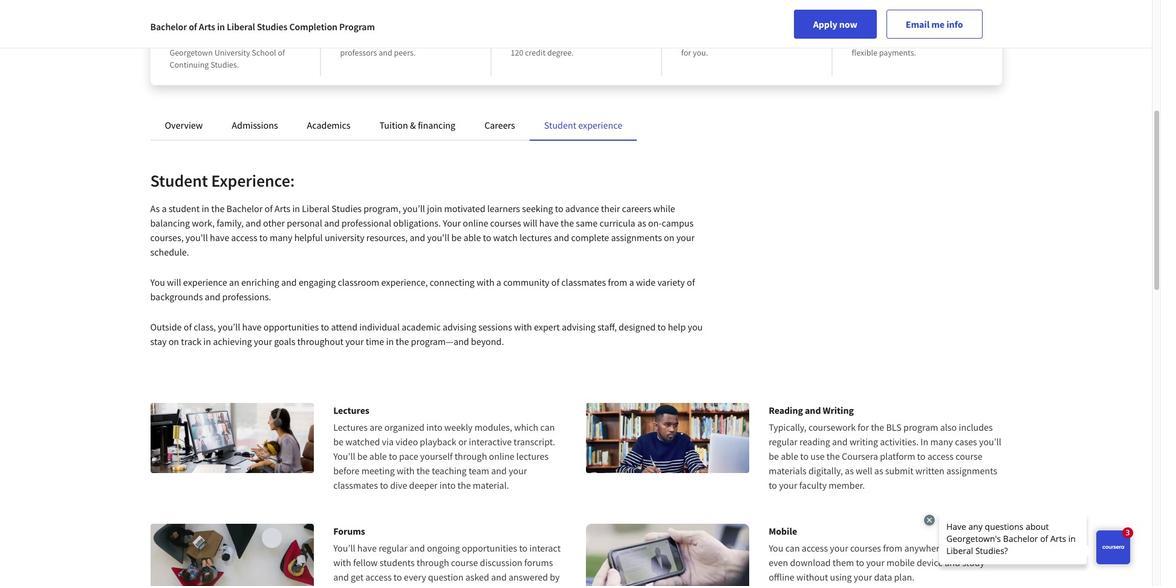 Task type: vqa. For each thing, say whether or not it's contained in the screenshot.
right you'll
yes



Task type: describe. For each thing, give the bounding box(es) containing it.
to left use
[[800, 451, 809, 463]]

your down attend
[[346, 336, 364, 348]]

reading
[[769, 405, 803, 417]]

$400
[[852, 18, 877, 33]]

university
[[215, 47, 250, 58]]

email
[[906, 18, 930, 30]]

120
[[511, 47, 523, 58]]

admissions link
[[232, 119, 278, 131]]

beyond.
[[471, 336, 504, 348]]

pace
[[399, 451, 418, 463]]

students.
[[370, 586, 408, 587]]

learners
[[487, 203, 520, 215]]

2 horizontal spatial can
[[973, 543, 987, 555]]

will inside as a student in the bachelor of arts in liberal studies program, you'll join motivated learners seeking to advance their careers while balancing work, family, and other personal and professional obligations. your online courses will have the same curricula as on-campus courses, you'll have access to many helpful university resources, and you'll be able to watch lectures and complete assignments on your schedule.
[[523, 217, 538, 229]]

staff,
[[598, 321, 617, 333]]

your up data
[[866, 557, 885, 569]]

achieving
[[213, 336, 252, 348]]

outside of class, you'll have opportunities to attend individual academic advising sessions with expert advising staff, designed to help you stay on track in achieving your goals throughout your time in the program—and beyond.
[[150, 321, 703, 348]]

goals
[[274, 336, 295, 348]]

time
[[366, 336, 384, 348]]

affordable
[[898, 35, 934, 46]]

english
[[391, 18, 428, 33]]

academic
[[402, 321, 441, 333]]

join
[[427, 203, 442, 215]]

transfer up to 64 credits toward the 120 credit degree.
[[511, 35, 636, 58]]

platform
[[880, 451, 915, 463]]

in up group
[[378, 18, 388, 33]]

the inside transfer up to 64 credits toward the 120 credit degree.
[[624, 35, 636, 46]]

up
[[541, 35, 551, 46]]

—
[[946, 543, 954, 555]]

and inside lectures lectures are organized into weekly modules, which can be watched via video playback or interactive transcript. you'll be able to pace yourself through online lectures before meeting with the teaching team and your classmates to dive deeper into the material.
[[491, 465, 507, 477]]

a view from over a person's left shoulder, looking at a phone they are holding in their hands. the phone has an image of a teacher with words displayed on their left. image
[[586, 524, 750, 587]]

opportunities inside forums you'll have regular and ongoing opportunities to interact with fellow students through course discussion forums and get access to every question asked and answered by previous students.
[[462, 543, 517, 555]]

to down 'materials'
[[769, 480, 777, 492]]

where
[[740, 35, 762, 46]]

you inside you will experience an enriching and engaging classroom experience, connecting with a community of classmates from a wide variety of backgrounds and professions.
[[150, 276, 165, 289]]

you will experience an enriching and engaging classroom experience, connecting with a community of classmates from a wide variety of backgrounds and professions.
[[150, 276, 695, 303]]

64
[[561, 35, 570, 46]]

payments.
[[879, 47, 916, 58]]

lectures inside as a student in the bachelor of arts in liberal studies program, you'll join motivated learners seeking to advance their careers while balancing work, family, and other personal and professional obligations. your online courses will have the same curricula as on-campus courses, you'll have access to many helpful university resources, and you'll be able to watch lectures and complete assignments on your schedule.
[[520, 232, 552, 244]]

faculty
[[800, 480, 827, 492]]

individual
[[360, 321, 400, 333]]

throughout
[[297, 336, 344, 348]]

0 vertical spatial studies
[[257, 21, 288, 33]]

the right use
[[827, 451, 840, 463]]

for inside the reading and writing typically, coursework for the bls program also includes regular reading and writing activities. in many cases you'll be able to use the coursera platform to access course materials digitally, as well as submit written assignments to your faculty member.
[[858, 422, 869, 434]]

toward
[[597, 35, 622, 46]]

have down seeking
[[539, 217, 559, 229]]

through inside lectures lectures are organized into weekly modules, which can be watched via video playback or interactive transcript. you'll be able to pace yourself through online lectures before meeting with the teaching team and your classmates to dive deeper into the material.
[[455, 451, 487, 463]]

credential
[[205, 35, 241, 46]]

classmates inside lectures lectures are organized into weekly modules, which can be watched via video playback or interactive transcript. you'll be able to pace yourself through online lectures before meeting with the teaching team and your classmates to dive deeper into the material.
[[333, 480, 378, 492]]

1 you'll from the left
[[186, 232, 208, 244]]

to up the throughout
[[321, 321, 329, 333]]

the up family,
[[211, 203, 225, 215]]

your up them
[[830, 543, 849, 555]]

of inside as a student in the bachelor of arts in liberal studies program, you'll join motivated learners seeking to advance their careers while balancing work, family, and other personal and professional obligations. your online courses will have the same curricula as on-campus courses, you'll have access to many helpful university resources, and you'll be able to watch lectures and complete assignments on your schedule.
[[265, 203, 273, 215]]

of up georgetown
[[189, 21, 197, 33]]

to up students.
[[394, 572, 402, 584]]

and left engaging
[[281, 276, 297, 289]]

and left other
[[246, 217, 261, 229]]

courses,
[[150, 232, 184, 244]]

0 vertical spatial experience
[[578, 119, 623, 131]]

track
[[181, 336, 202, 348]]

device
[[917, 557, 943, 569]]

opportunities inside outside of class, you'll have opportunities to attend individual academic advising sessions with expert advising staff, designed to help you stay on track in achieving your goals throughout your time in the program—and beyond.
[[264, 321, 319, 333]]

email me info button
[[887, 10, 983, 39]]

taught
[[340, 18, 376, 33]]

use
[[811, 451, 825, 463]]

courses inside as a student in the bachelor of arts in liberal studies program, you'll join motivated learners seeking to advance their careers while balancing work, family, and other personal and professional obligations. your online courses will have the same curricula as on-campus courses, you'll have access to many helpful university resources, and you'll be able to watch lectures and complete assignments on your schedule.
[[490, 217, 521, 229]]

you'll inside as a student in the bachelor of arts in liberal studies program, you'll join motivated learners seeking to advance their careers while balancing work, family, and other personal and professional obligations. your online courses will have the same curricula as on-campus courses, you'll have access to many helpful university resources, and you'll be able to watch lectures and complete assignments on your schedule.
[[403, 203, 425, 215]]

to inside transfer up to 64 credits toward the 120 credit degree.
[[552, 35, 560, 46]]

in up 'credential'
[[217, 21, 225, 33]]

access inside the reading and writing typically, coursework for the bls program also includes regular reading and writing activities. in many cases you'll be able to use the coursera platform to access course materials digitally, as well as submit written assignments to your faculty member.
[[928, 451, 954, 463]]

without
[[797, 572, 828, 584]]

variety
[[658, 276, 685, 289]]

it
[[763, 35, 768, 46]]

mobile you can access your courses from anywhere — you can even download them to your mobile device and study offline without using your data plan.
[[769, 526, 987, 584]]

1 horizontal spatial can
[[786, 543, 800, 555]]

experience:
[[211, 170, 295, 192]]

and down the discussion
[[491, 572, 507, 584]]

you.
[[693, 47, 708, 58]]

and inside taught in english engage in group discussions with professors and peers.
[[379, 47, 392, 58]]

2 lectures from the top
[[333, 422, 368, 434]]

lectures inside lectures lectures are organized into weekly modules, which can be watched via video playback or interactive transcript. you'll be able to pace yourself through online lectures before meeting with the teaching team and your classmates to dive deeper into the material.
[[517, 451, 549, 463]]

you'll inside forums you'll have regular and ongoing opportunities to interact with fellow students through course discussion forums and get access to every question asked and answered by previous students.
[[333, 543, 355, 555]]

program
[[339, 21, 375, 33]]

and up previous
[[333, 572, 349, 584]]

have inside outside of class, you'll have opportunities to attend individual academic advising sessions with expert advising staff, designed to help you stay on track in achieving your goals throughout your time in the program—and beyond.
[[242, 321, 262, 333]]

personal
[[287, 217, 322, 229]]

curricula
[[600, 217, 636, 229]]

2 advising from the left
[[562, 321, 596, 333]]

diploma
[[227, 18, 269, 33]]

video
[[396, 436, 418, 448]]

&
[[410, 119, 416, 131]]

arts inside as a student in the bachelor of arts in liberal studies program, you'll join motivated learners seeking to advance their careers while balancing work, family, and other personal and professional obligations. your online courses will have the same curricula as on-campus courses, you'll have access to many helpful university resources, and you'll be able to watch lectures and complete assignments on your schedule.
[[275, 203, 290, 215]]

tuition
[[380, 119, 408, 131]]

to inside mobile you can access your courses from anywhere — you can even download them to your mobile device and study offline without using your data plan.
[[856, 557, 865, 569]]

able inside lectures lectures are organized into weekly modules, which can be watched via video playback or interactive transcript. you'll be able to pace yourself through online lectures before meeting with the teaching team and your classmates to dive deeper into the material.
[[369, 451, 387, 463]]

with inside lectures lectures are organized into weekly modules, which can be watched via video playback or interactive transcript. you'll be able to pace yourself through online lectures before meeting with the teaching team and your classmates to dive deeper into the material.
[[397, 465, 415, 477]]

and down coursework
[[832, 436, 848, 448]]

$400 usd/credit hour benefit from affordable tuition and flexible payments.
[[852, 18, 975, 58]]

via
[[382, 436, 394, 448]]

assignments inside as a student in the bachelor of arts in liberal studies program, you'll join motivated learners seeking to advance their careers while balancing work, family, and other personal and professional obligations. your online courses will have the same curricula as on-campus courses, you'll have access to many helpful university resources, and you'll be able to watch lectures and complete assignments on your schedule.
[[611, 232, 662, 244]]

academics
[[307, 119, 351, 131]]

1 lectures from the top
[[333, 405, 369, 417]]

many inside the reading and writing typically, coursework for the bls program also includes regular reading and writing activities. in many cases you'll be able to use the coursera platform to access course materials digitally, as well as submit written assignments to your faculty member.
[[931, 436, 953, 448]]

1 advising from the left
[[443, 321, 477, 333]]

the left bls
[[871, 422, 885, 434]]

1 vertical spatial into
[[440, 480, 456, 492]]

in left group
[[368, 35, 375, 46]]

forums
[[524, 557, 553, 569]]

and up class,
[[205, 291, 220, 303]]

of inside outside of class, you'll have opportunities to attend individual academic advising sessions with expert advising staff, designed to help you stay on track in achieving your goals throughout your time in the program—and beyond.
[[184, 321, 192, 333]]

classmates inside you will experience an enriching and engaging classroom experience, connecting with a community of classmates from a wide variety of backgrounds and professions.
[[562, 276, 606, 289]]

yourself
[[420, 451, 453, 463]]

taught in english engage in group discussions with professors and peers.
[[340, 18, 457, 58]]

overview
[[165, 119, 203, 131]]

in down class,
[[203, 336, 211, 348]]

your left data
[[854, 572, 872, 584]]

earn
[[170, 35, 186, 46]]

transcript.
[[514, 436, 556, 448]]

of right variety
[[687, 276, 695, 289]]

digitally,
[[809, 465, 843, 477]]

to down the in on the right
[[917, 451, 926, 463]]

student experience link
[[544, 119, 623, 131]]

you'll inside the reading and writing typically, coursework for the bls program also includes regular reading and writing activities. in many cases you'll be able to use the coursera platform to access course materials digitally, as well as submit written assignments to your faculty member.
[[979, 436, 1002, 448]]

flexible
[[852, 47, 878, 58]]

in up "personal"
[[292, 203, 300, 215]]

advance
[[565, 203, 599, 215]]

download
[[790, 557, 831, 569]]

will inside you will experience an enriching and engaging classroom experience, connecting with a community of classmates from a wide variety of backgrounds and professions.
[[167, 276, 181, 289]]

discussion
[[480, 557, 523, 569]]

of right community
[[552, 276, 560, 289]]

lectures lectures are organized into weekly modules, which can be watched via video playback or interactive transcript. you'll be able to pace yourself through online lectures before meeting with the teaching team and your classmates to dive deeper into the material.
[[333, 405, 556, 492]]

can inside lectures lectures are organized into weekly modules, which can be watched via video playback or interactive transcript. you'll be able to pace yourself through online lectures before meeting with the teaching team and your classmates to dive deeper into the material.
[[540, 422, 555, 434]]

while
[[654, 203, 675, 215]]

tuition
[[936, 35, 960, 46]]

reading
[[800, 436, 830, 448]]

2 horizontal spatial as
[[875, 465, 884, 477]]

group
[[376, 35, 397, 46]]

accredited
[[170, 18, 224, 33]]

study
[[963, 557, 985, 569]]

from inside you will experience an enriching and engaging classroom experience, connecting with a community of classmates from a wide variety of backgrounds and professions.
[[608, 276, 627, 289]]

your left goals
[[254, 336, 272, 348]]

as
[[150, 203, 160, 215]]

to up forums
[[519, 543, 528, 555]]

reading and writing typically, coursework for the bls program also includes regular reading and writing activities. in many cases you'll be able to use the coursera platform to access course materials digitally, as well as submit written assignments to your faculty member.
[[769, 405, 1002, 492]]

sessions
[[478, 321, 512, 333]]

with inside forums you'll have regular and ongoing opportunities to interact with fellow students through course discussion forums and get access to every question asked and answered by previous students.
[[333, 557, 351, 569]]

wide
[[636, 276, 656, 289]]

to left help
[[658, 321, 666, 333]]

careers link
[[485, 119, 515, 131]]

and up students
[[410, 543, 425, 555]]

to left watch
[[483, 232, 491, 244]]

from inside accredited diploma earn your credential from georgetown university school of continuing studies.
[[243, 35, 260, 46]]

to right seeking
[[555, 203, 564, 215]]



Task type: locate. For each thing, give the bounding box(es) containing it.
have up the fellow
[[357, 543, 377, 555]]

student for student experience
[[544, 119, 577, 131]]

able up 'materials'
[[781, 451, 799, 463]]

peers.
[[394, 47, 416, 58]]

1 horizontal spatial you'll
[[403, 203, 425, 215]]

can up transcript. on the bottom left
[[540, 422, 555, 434]]

1 horizontal spatial many
[[931, 436, 953, 448]]

of
[[189, 21, 197, 33], [278, 47, 285, 58], [265, 203, 273, 215], [552, 276, 560, 289], [687, 276, 695, 289], [184, 321, 192, 333]]

1 horizontal spatial assignments
[[947, 465, 998, 477]]

student for student experience:
[[150, 170, 208, 192]]

when
[[703, 35, 723, 46]]

opportunities up goals
[[264, 321, 319, 333]]

2 vertical spatial you'll
[[979, 436, 1002, 448]]

1 horizontal spatial student
[[544, 119, 577, 131]]

able inside the reading and writing typically, coursework for the bls program also includes regular reading and writing activities. in many cases you'll be able to use the coursera platform to access course materials digitally, as well as submit written assignments to your faculty member.
[[781, 451, 799, 463]]

in up the work,
[[202, 203, 209, 215]]

1 horizontal spatial studies
[[332, 203, 362, 215]]

0 horizontal spatial will
[[167, 276, 181, 289]]

course inside the reading and writing typically, coursework for the bls program also includes regular reading and writing activities. in many cases you'll be able to use the coursera platform to access course materials digitally, as well as submit written assignments to your faculty member.
[[956, 451, 983, 463]]

1 vertical spatial opportunities
[[462, 543, 517, 555]]

will
[[523, 217, 538, 229], [167, 276, 181, 289]]

accredited diploma earn your credential from georgetown university school of continuing studies.
[[170, 18, 285, 70]]

community
[[503, 276, 550, 289]]

0 horizontal spatial regular
[[379, 543, 408, 555]]

0 horizontal spatial courses
[[490, 217, 521, 229]]

the right toward
[[624, 35, 636, 46]]

and down group
[[379, 47, 392, 58]]

0 horizontal spatial through
[[417, 557, 449, 569]]

access
[[231, 232, 257, 244], [928, 451, 954, 463], [802, 543, 828, 555], [366, 572, 392, 584]]

0 horizontal spatial classmates
[[333, 480, 378, 492]]

a left wide
[[629, 276, 634, 289]]

classmates down before
[[333, 480, 378, 492]]

the left "same"
[[561, 217, 574, 229]]

benefit
[[852, 35, 877, 46]]

your inside lectures lectures are organized into weekly modules, which can be watched via video playback or interactive transcript. you'll be able to pace yourself through online lectures before meeting with the teaching team and your classmates to dive deeper into the material.
[[509, 465, 527, 477]]

to
[[552, 35, 560, 46], [555, 203, 564, 215], [259, 232, 268, 244], [483, 232, 491, 244], [321, 321, 329, 333], [658, 321, 666, 333], [389, 451, 397, 463], [800, 451, 809, 463], [917, 451, 926, 463], [380, 480, 388, 492], [769, 480, 777, 492], [519, 543, 528, 555], [856, 557, 865, 569], [394, 572, 402, 584]]

0 vertical spatial arts
[[199, 21, 215, 33]]

best
[[793, 35, 808, 46]]

0 vertical spatial classmates
[[562, 276, 606, 289]]

many down other
[[270, 232, 292, 244]]

and
[[724, 35, 738, 46], [961, 35, 975, 46], [379, 47, 392, 58], [246, 217, 261, 229], [324, 217, 340, 229], [410, 232, 425, 244], [554, 232, 569, 244], [281, 276, 297, 289], [205, 291, 220, 303], [805, 405, 821, 417], [832, 436, 848, 448], [491, 465, 507, 477], [410, 543, 425, 555], [945, 557, 961, 569], [333, 572, 349, 584], [491, 572, 507, 584]]

classroom
[[338, 276, 379, 289]]

you inside outside of class, you'll have opportunities to attend individual academic advising sessions with expert advising staff, designed to help you stay on track in achieving your goals throughout your time in the program—and beyond.
[[688, 321, 703, 333]]

lectures
[[333, 405, 369, 417], [333, 422, 368, 434]]

designed
[[619, 321, 656, 333]]

1 vertical spatial student
[[150, 170, 208, 192]]

from down diploma
[[243, 35, 260, 46]]

1 horizontal spatial experience
[[578, 119, 623, 131]]

you right help
[[688, 321, 703, 333]]

of up other
[[265, 203, 273, 215]]

arts
[[199, 21, 215, 33], [275, 203, 290, 215]]

0 horizontal spatial bachelor
[[150, 21, 187, 33]]

1 vertical spatial lectures
[[517, 451, 549, 463]]

hour
[[937, 18, 961, 33]]

on right stay
[[169, 336, 179, 348]]

you'll inside lectures lectures are organized into weekly modules, which can be watched via video playback or interactive transcript. you'll be able to pace yourself through online lectures before meeting with the teaching team and your classmates to dive deeper into the material.
[[333, 451, 355, 463]]

be down your
[[452, 232, 462, 244]]

be left watched
[[333, 436, 344, 448]]

to down via
[[389, 451, 397, 463]]

activities.
[[880, 436, 919, 448]]

now
[[839, 18, 858, 30]]

0 horizontal spatial many
[[270, 232, 292, 244]]

0 horizontal spatial able
[[369, 451, 387, 463]]

2 you'll from the left
[[427, 232, 450, 244]]

with inside outside of class, you'll have opportunities to attend individual academic advising sessions with expert advising staff, designed to help you stay on track in achieving your goals throughout your time in the program—and beyond.
[[514, 321, 532, 333]]

you'll inside outside of class, you'll have opportunities to attend individual academic advising sessions with expert advising staff, designed to help you stay on track in achieving your goals throughout your time in the program—and beyond.
[[218, 321, 240, 333]]

liberal
[[227, 21, 255, 33], [302, 203, 330, 215]]

1 horizontal spatial arts
[[275, 203, 290, 215]]

0 vertical spatial into
[[426, 422, 443, 434]]

0 horizontal spatial a
[[162, 203, 167, 215]]

opportunities up the discussion
[[462, 543, 517, 555]]

from inside $400 usd/credit hour benefit from affordable tuition and flexible payments.
[[879, 35, 896, 46]]

school
[[252, 47, 276, 58]]

program
[[904, 422, 939, 434]]

2 you'll from the top
[[333, 543, 355, 555]]

assignments down cases at the right of the page
[[947, 465, 998, 477]]

helpful
[[294, 232, 323, 244]]

0 vertical spatial you'll
[[333, 451, 355, 463]]

1 vertical spatial will
[[167, 276, 181, 289]]

students
[[380, 557, 415, 569]]

and inside mobile you can access your courses from anywhere — you can even download them to your mobile device and study offline without using your data plan.
[[945, 557, 961, 569]]

writing
[[823, 405, 854, 417]]

the
[[624, 35, 636, 46], [211, 203, 225, 215], [561, 217, 574, 229], [396, 336, 409, 348], [871, 422, 885, 434], [827, 451, 840, 463], [417, 465, 430, 477], [458, 480, 471, 492]]

1 horizontal spatial you
[[769, 543, 784, 555]]

you right —
[[956, 543, 971, 555]]

regular up students
[[379, 543, 408, 555]]

answered
[[509, 572, 548, 584]]

course inside forums you'll have regular and ongoing opportunities to interact with fellow students through course discussion forums and get access to every question asked and answered by previous students.
[[451, 557, 478, 569]]

you'll up before
[[333, 451, 355, 463]]

me
[[932, 18, 945, 30]]

and inside learn when and where it works best for you.
[[724, 35, 738, 46]]

1 horizontal spatial courses
[[850, 543, 881, 555]]

for down learn
[[681, 47, 691, 58]]

seeking
[[522, 203, 553, 215]]

experience inside you will experience an enriching and engaging classroom experience, connecting with a community of classmates from a wide variety of backgrounds and professions.
[[183, 276, 227, 289]]

credit
[[525, 47, 546, 58]]

1 vertical spatial online
[[489, 451, 515, 463]]

to left dive
[[380, 480, 388, 492]]

help
[[668, 321, 686, 333]]

with left expert
[[514, 321, 532, 333]]

through inside forums you'll have regular and ongoing opportunities to interact with fellow students through course discussion forums and get access to every question asked and answered by previous students.
[[417, 557, 449, 569]]

in
[[921, 436, 929, 448]]

arts up 'credential'
[[199, 21, 215, 33]]

info
[[947, 18, 963, 30]]

question
[[428, 572, 464, 584]]

0 vertical spatial you'll
[[403, 203, 425, 215]]

you'll down your
[[427, 232, 450, 244]]

1 vertical spatial experience
[[183, 276, 227, 289]]

complete
[[571, 232, 609, 244]]

you inside mobile you can access your courses from anywhere — you can even download them to your mobile device and study offline without using your data plan.
[[769, 543, 784, 555]]

0 horizontal spatial can
[[540, 422, 555, 434]]

0 horizontal spatial liberal
[[227, 21, 255, 33]]

liberal inside as a student in the bachelor of arts in liberal studies program, you'll join motivated learners seeking to advance their careers while balancing work, family, and other personal and professional obligations. your online courses will have the same curricula as on-campus courses, you'll have access to many helpful university resources, and you'll be able to watch lectures and complete assignments on your schedule.
[[302, 203, 330, 215]]

0 vertical spatial you
[[688, 321, 703, 333]]

1 horizontal spatial classmates
[[562, 276, 606, 289]]

as a student in the bachelor of arts in liberal studies program, you'll join motivated learners seeking to advance their careers while balancing work, family, and other personal and professional obligations. your online courses will have the same curricula as on-campus courses, you'll have access to many helpful university resources, and you'll be able to watch lectures and complete assignments on your schedule.
[[150, 203, 695, 258]]

access inside mobile you can access your courses from anywhere — you can even download them to your mobile device and study offline without using your data plan.
[[802, 543, 828, 555]]

1 horizontal spatial on
[[664, 232, 675, 244]]

mobile
[[887, 557, 915, 569]]

family,
[[217, 217, 244, 229]]

1 horizontal spatial regular
[[769, 436, 798, 448]]

with up the get
[[333, 557, 351, 569]]

bachelor inside as a student in the bachelor of arts in liberal studies program, you'll join motivated learners seeking to advance their careers while balancing work, family, and other personal and professional obligations. your online courses will have the same curricula as on-campus courses, you'll have access to many helpful university resources, and you'll be able to watch lectures and complete assignments on your schedule.
[[227, 203, 263, 215]]

0 vertical spatial bachelor
[[150, 21, 187, 33]]

balancing
[[150, 217, 190, 229]]

you'll up achieving
[[218, 321, 240, 333]]

be down watched
[[357, 451, 368, 463]]

in right time
[[386, 336, 394, 348]]

the up deeper
[[417, 465, 430, 477]]

with inside you will experience an enriching and engaging classroom experience, connecting with a community of classmates from a wide variety of backgrounds and professions.
[[477, 276, 495, 289]]

0 vertical spatial lectures
[[333, 405, 369, 417]]

0 vertical spatial regular
[[769, 436, 798, 448]]

you inside mobile you can access your courses from anywhere — you can even download them to your mobile device and study offline without using your data plan.
[[956, 543, 971, 555]]

access inside forums you'll have regular and ongoing opportunities to interact with fellow students through course discussion forums and get access to every question asked and answered by previous students.
[[366, 572, 392, 584]]

deeper
[[409, 480, 438, 492]]

asked
[[466, 572, 489, 584]]

same
[[576, 217, 598, 229]]

1 horizontal spatial you'll
[[427, 232, 450, 244]]

access up students.
[[366, 572, 392, 584]]

and left complete
[[554, 232, 569, 244]]

your inside as a student in the bachelor of arts in liberal studies program, you'll join motivated learners seeking to advance their careers while balancing work, family, and other personal and professional obligations. your online courses will have the same curricula as on-campus courses, you'll have access to many helpful university resources, and you'll be able to watch lectures and complete assignments on your schedule.
[[677, 232, 695, 244]]

regular inside forums you'll have regular and ongoing opportunities to interact with fellow students through course discussion forums and get access to every question asked and answered by previous students.
[[379, 543, 408, 555]]

and right "when"
[[724, 35, 738, 46]]

of right school
[[278, 47, 285, 58]]

discussions
[[399, 35, 440, 46]]

through up team
[[455, 451, 487, 463]]

your up georgetown
[[188, 35, 204, 46]]

careers
[[485, 119, 515, 131]]

well
[[856, 465, 873, 477]]

1 vertical spatial assignments
[[947, 465, 998, 477]]

1 vertical spatial on
[[169, 336, 179, 348]]

overview link
[[165, 119, 203, 131]]

program,
[[364, 203, 401, 215]]

1 horizontal spatial you
[[956, 543, 971, 555]]

on inside as a student in the bachelor of arts in liberal studies program, you'll join motivated learners seeking to advance their careers while balancing work, family, and other personal and professional obligations. your online courses will have the same curricula as on-campus courses, you'll have access to many helpful university resources, and you'll be able to watch lectures and complete assignments on your schedule.
[[664, 232, 675, 244]]

2 horizontal spatial able
[[781, 451, 799, 463]]

2 horizontal spatial you'll
[[979, 436, 1002, 448]]

have down family,
[[210, 232, 229, 244]]

offline
[[769, 572, 795, 584]]

0 vertical spatial you
[[150, 276, 165, 289]]

written
[[916, 465, 945, 477]]

you'll down the work,
[[186, 232, 208, 244]]

and down —
[[945, 557, 961, 569]]

course up asked
[[451, 557, 478, 569]]

1 vertical spatial you'll
[[333, 543, 355, 555]]

your inside accredited diploma earn your credential from georgetown university school of continuing studies.
[[188, 35, 204, 46]]

also
[[940, 422, 957, 434]]

assignments down on-
[[611, 232, 662, 244]]

1 vertical spatial bachelor
[[227, 203, 263, 215]]

0 horizontal spatial assignments
[[611, 232, 662, 244]]

regular inside the reading and writing typically, coursework for the bls program also includes regular reading and writing activities. in many cases you'll be able to use the coursera platform to access course materials digitally, as well as submit written assignments to your faculty member.
[[769, 436, 798, 448]]

the inside outside of class, you'll have opportunities to attend individual academic advising sessions with expert advising staff, designed to help you stay on track in achieving your goals throughout your time in the program—and beyond.
[[396, 336, 409, 348]]

coursework
[[809, 422, 856, 434]]

1 horizontal spatial opportunities
[[462, 543, 517, 555]]

student experience:
[[150, 170, 295, 192]]

2 horizontal spatial a
[[629, 276, 634, 289]]

1 you'll from the top
[[333, 451, 355, 463]]

for inside learn when and where it works best for you.
[[681, 47, 691, 58]]

1 vertical spatial classmates
[[333, 480, 378, 492]]

0 horizontal spatial advising
[[443, 321, 477, 333]]

1 horizontal spatial will
[[523, 217, 538, 229]]

the down academic
[[396, 336, 409, 348]]

0 horizontal spatial student
[[150, 170, 208, 192]]

1 vertical spatial you
[[769, 543, 784, 555]]

0 horizontal spatial opportunities
[[264, 321, 319, 333]]

lectures
[[520, 232, 552, 244], [517, 451, 549, 463]]

as right well
[[875, 465, 884, 477]]

0 vertical spatial opportunities
[[264, 321, 319, 333]]

1 horizontal spatial course
[[956, 451, 983, 463]]

student
[[169, 203, 200, 215]]

as inside as a student in the bachelor of arts in liberal studies program, you'll join motivated learners seeking to advance their careers while balancing work, family, and other personal and professional obligations. your online courses will have the same curricula as on-campus courses, you'll have access to many helpful university resources, and you'll be able to watch lectures and complete assignments on your schedule.
[[638, 217, 646, 229]]

0 horizontal spatial experience
[[183, 276, 227, 289]]

0 vertical spatial courses
[[490, 217, 521, 229]]

on-
[[648, 217, 662, 229]]

access inside as a student in the bachelor of arts in liberal studies program, you'll join motivated learners seeking to advance their careers while balancing work, family, and other personal and professional obligations. your online courses will have the same curricula as on-campus courses, you'll have access to many helpful university resources, and you'll be able to watch lectures and complete assignments on your schedule.
[[231, 232, 257, 244]]

online down motivated
[[463, 217, 488, 229]]

will down seeking
[[523, 217, 538, 229]]

studies inside as a student in the bachelor of arts in liberal studies program, you'll join motivated learners seeking to advance their careers while balancing work, family, and other personal and professional obligations. your online courses will have the same curricula as on-campus courses, you'll have access to many helpful university resources, and you'll be able to watch lectures and complete assignments on your schedule.
[[332, 203, 362, 215]]

0 horizontal spatial for
[[681, 47, 691, 58]]

a right as
[[162, 203, 167, 215]]

courses up them
[[850, 543, 881, 555]]

your up material.
[[509, 465, 527, 477]]

and right tuition
[[961, 35, 975, 46]]

experience,
[[381, 276, 428, 289]]

1 horizontal spatial online
[[489, 451, 515, 463]]

works
[[770, 35, 791, 46]]

plan.
[[894, 572, 915, 584]]

you
[[688, 321, 703, 333], [956, 543, 971, 555]]

the down team
[[458, 480, 471, 492]]

have inside forums you'll have regular and ongoing opportunities to interact with fellow students through course discussion forums and get access to every question asked and answered by previous students.
[[357, 543, 377, 555]]

can up study
[[973, 543, 987, 555]]

1 vertical spatial you
[[956, 543, 971, 555]]

1 vertical spatial through
[[417, 557, 449, 569]]

learn when and where it works best for you.
[[681, 35, 808, 58]]

student
[[544, 119, 577, 131], [150, 170, 208, 192]]

are
[[370, 422, 383, 434]]

1 horizontal spatial as
[[845, 465, 854, 477]]

to down other
[[259, 232, 268, 244]]

advising up program—and
[[443, 321, 477, 333]]

meeting
[[362, 465, 395, 477]]

able inside as a student in the bachelor of arts in liberal studies program, you'll join motivated learners seeking to advance their careers while balancing work, family, and other personal and professional obligations. your online courses will have the same curricula as on-campus courses, you'll have access to many helpful university resources, and you'll be able to watch lectures and complete assignments on your schedule.
[[464, 232, 481, 244]]

1 vertical spatial many
[[931, 436, 953, 448]]

0 vertical spatial lectures
[[520, 232, 552, 244]]

0 horizontal spatial online
[[463, 217, 488, 229]]

0 horizontal spatial you
[[150, 276, 165, 289]]

and up university
[[324, 217, 340, 229]]

schedule.
[[150, 246, 189, 258]]

motivated
[[444, 203, 485, 215]]

you'll up obligations.
[[403, 203, 425, 215]]

can
[[540, 422, 555, 434], [786, 543, 800, 555], [973, 543, 987, 555]]

regular down the typically,
[[769, 436, 798, 448]]

with inside taught in english engage in group discussions with professors and peers.
[[441, 35, 457, 46]]

lectures down seeking
[[520, 232, 552, 244]]

as left on-
[[638, 217, 646, 229]]

1 vertical spatial arts
[[275, 203, 290, 215]]

backgrounds
[[150, 291, 203, 303]]

academics link
[[307, 119, 351, 131]]

will up backgrounds
[[167, 276, 181, 289]]

on inside outside of class, you'll have opportunities to attend individual academic advising sessions with expert advising staff, designed to help you stay on track in achieving your goals throughout your time in the program—and beyond.
[[169, 336, 179, 348]]

watch
[[493, 232, 518, 244]]

0 horizontal spatial you'll
[[186, 232, 208, 244]]

which
[[514, 422, 539, 434]]

access up written at the bottom right of the page
[[928, 451, 954, 463]]

1 vertical spatial lectures
[[333, 422, 368, 434]]

and left writing
[[805, 405, 821, 417]]

includes
[[959, 422, 993, 434]]

a inside as a student in the bachelor of arts in liberal studies program, you'll join motivated learners seeking to advance their careers while balancing work, family, and other personal and professional obligations. your online courses will have the same curricula as on-campus courses, you'll have access to many helpful university resources, and you'll be able to watch lectures and complete assignments on your schedule.
[[162, 203, 167, 215]]

1 vertical spatial for
[[858, 422, 869, 434]]

access down family,
[[231, 232, 257, 244]]

and inside $400 usd/credit hour benefit from affordable tuition and flexible payments.
[[961, 35, 975, 46]]

professional
[[342, 217, 391, 229]]

1 horizontal spatial liberal
[[302, 203, 330, 215]]

liberal up "personal"
[[302, 203, 330, 215]]

playback
[[420, 436, 457, 448]]

your down campus at the top right of the page
[[677, 232, 695, 244]]

assignments inside the reading and writing typically, coursework for the bls program also includes regular reading and writing activities. in many cases you'll be able to use the coursera platform to access course materials digitally, as well as submit written assignments to your faculty member.
[[947, 465, 998, 477]]

1 horizontal spatial bachelor
[[227, 203, 263, 215]]

1 vertical spatial liberal
[[302, 203, 330, 215]]

able up meeting
[[369, 451, 387, 463]]

able down motivated
[[464, 232, 481, 244]]

0 horizontal spatial you
[[688, 321, 703, 333]]

opportunities
[[264, 321, 319, 333], [462, 543, 517, 555]]

you up backgrounds
[[150, 276, 165, 289]]

1 vertical spatial you'll
[[218, 321, 240, 333]]

course down cases at the right of the page
[[956, 451, 983, 463]]

access up the "download"
[[802, 543, 828, 555]]

0 horizontal spatial arts
[[199, 21, 215, 33]]

1 horizontal spatial advising
[[562, 321, 596, 333]]

0 vertical spatial through
[[455, 451, 487, 463]]

1 vertical spatial courses
[[850, 543, 881, 555]]

from inside mobile you can access your courses from anywhere — you can even download them to your mobile device and study offline without using your data plan.
[[883, 543, 903, 555]]

your inside the reading and writing typically, coursework for the bls program also includes regular reading and writing activities. in many cases you'll be able to use the coursera platform to access course materials digitally, as well as submit written assignments to your faculty member.
[[779, 480, 798, 492]]

1 horizontal spatial for
[[858, 422, 869, 434]]

financing
[[418, 119, 456, 131]]

and down obligations.
[[410, 232, 425, 244]]

have
[[539, 217, 559, 229], [210, 232, 229, 244], [242, 321, 262, 333], [357, 543, 377, 555]]

into down teaching
[[440, 480, 456, 492]]

through down ongoing on the left of the page
[[417, 557, 449, 569]]

0 vertical spatial many
[[270, 232, 292, 244]]

student right the careers at the top
[[544, 119, 577, 131]]

courses inside mobile you can access your courses from anywhere — you can even download them to your mobile device and study offline without using your data plan.
[[850, 543, 881, 555]]

many
[[270, 232, 292, 244], [931, 436, 953, 448]]

1 vertical spatial course
[[451, 557, 478, 569]]

be inside as a student in the bachelor of arts in liberal studies program, you'll join motivated learners seeking to advance their careers while balancing work, family, and other personal and professional obligations. your online courses will have the same curricula as on-campus courses, you'll have access to many helpful university resources, and you'll be able to watch lectures and complete assignments on your schedule.
[[452, 232, 462, 244]]

online inside lectures lectures are organized into weekly modules, which can be watched via video playback or interactive transcript. you'll be able to pace yourself through online lectures before meeting with the teaching team and your classmates to dive deeper into the material.
[[489, 451, 515, 463]]

on down campus at the top right of the page
[[664, 232, 675, 244]]

1 horizontal spatial able
[[464, 232, 481, 244]]

0 vertical spatial course
[[956, 451, 983, 463]]

you'll down forums on the left bottom of page
[[333, 543, 355, 555]]

forums
[[333, 526, 365, 538]]

work,
[[192, 217, 215, 229]]

0 vertical spatial liberal
[[227, 21, 255, 33]]

online inside as a student in the bachelor of arts in liberal studies program, you'll join motivated learners seeking to advance their careers while balancing work, family, and other personal and professional obligations. your online courses will have the same curricula as on-campus courses, you'll have access to many helpful university resources, and you'll be able to watch lectures and complete assignments on your schedule.
[[463, 217, 488, 229]]

class,
[[194, 321, 216, 333]]

as left well
[[845, 465, 854, 477]]

studies up professional
[[332, 203, 362, 215]]

liberal up 'credential'
[[227, 21, 255, 33]]

0 vertical spatial student
[[544, 119, 577, 131]]

from left wide
[[608, 276, 627, 289]]

1 vertical spatial studies
[[332, 203, 362, 215]]

be inside the reading and writing typically, coursework for the bls program also includes regular reading and writing activities. in many cases you'll be able to use the coursera platform to access course materials digitally, as well as submit written assignments to your faculty member.
[[769, 451, 779, 463]]

0 vertical spatial will
[[523, 217, 538, 229]]

1 horizontal spatial a
[[497, 276, 501, 289]]

of inside accredited diploma earn your credential from georgetown university school of continuing studies.
[[278, 47, 285, 58]]

0 vertical spatial on
[[664, 232, 675, 244]]

bachelor of arts in liberal studies completion program
[[150, 21, 375, 33]]

many inside as a student in the bachelor of arts in liberal studies program, you'll join motivated learners seeking to advance their careers while balancing work, family, and other personal and professional obligations. your online courses will have the same curricula as on-campus courses, you'll have access to many helpful university resources, and you'll be able to watch lectures and complete assignments on your schedule.
[[270, 232, 292, 244]]



